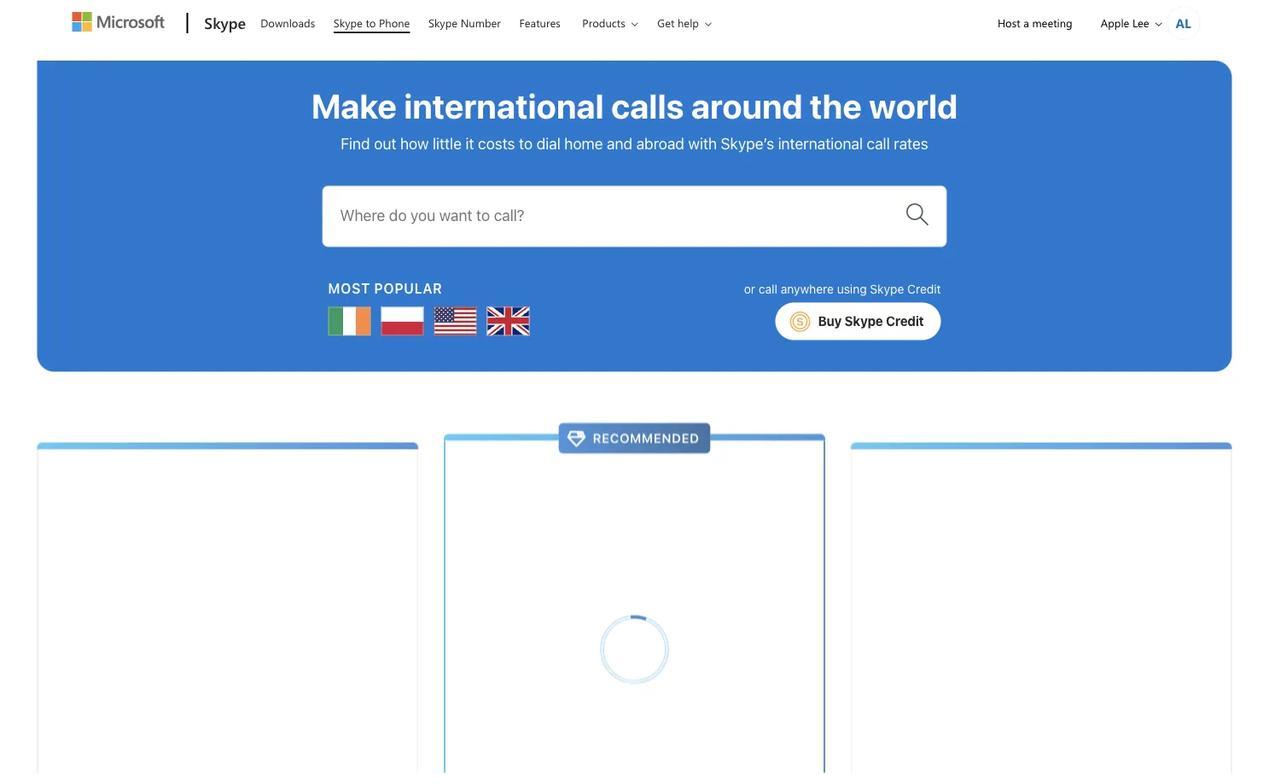Task type: vqa. For each thing, say whether or not it's contained in the screenshot.
live:.cid.6ca5caab6b0a226d
no



Task type: locate. For each thing, give the bounding box(es) containing it.
find
[[341, 134, 370, 152]]

features link
[[512, 1, 568, 42]]

international
[[404, 86, 604, 126], [778, 134, 863, 152]]

0 horizontal spatial call
[[759, 282, 778, 296]]

call
[[867, 134, 890, 152], [759, 282, 778, 296]]

0 vertical spatial call
[[867, 134, 890, 152]]

skype left phone
[[334, 15, 363, 30]]

buy skype credit link
[[776, 303, 941, 340], [776, 303, 941, 340]]

al
[[1176, 14, 1191, 31]]

skype
[[204, 12, 246, 32], [334, 15, 363, 30], [429, 15, 458, 30], [870, 282, 904, 296], [845, 314, 883, 329]]

skype for skype number
[[429, 15, 458, 30]]

products button
[[571, 1, 652, 45]]

to inside the make international calls around the world find out how little it costs to dial home and abroad with skype's international call rates
[[519, 134, 533, 152]]

recommended
[[593, 431, 700, 446]]

credit
[[908, 282, 941, 296], [886, 314, 924, 329]]

features
[[519, 15, 561, 30]]

phone
[[379, 15, 410, 30]]

to left phone
[[366, 15, 376, 30]]

lee
[[1133, 15, 1150, 30]]

out
[[374, 134, 396, 152]]

credit down or call anywhere using skype credit
[[886, 314, 924, 329]]

skype left "downloads"
[[204, 12, 246, 32]]

the
[[810, 86, 862, 126]]

1 vertical spatial call
[[759, 282, 778, 296]]

skype for skype to phone
[[334, 15, 363, 30]]

or
[[744, 282, 756, 296]]

number
[[461, 15, 501, 30]]

little
[[433, 134, 462, 152]]

1 horizontal spatial to
[[519, 134, 533, 152]]

buy skype credit
[[818, 314, 924, 329]]

1 horizontal spatial call
[[867, 134, 890, 152]]

to left dial
[[519, 134, 533, 152]]

0 horizontal spatial to
[[366, 15, 376, 30]]

to
[[366, 15, 376, 30], [519, 134, 533, 152]]

1 vertical spatial international
[[778, 134, 863, 152]]

call left rates
[[867, 134, 890, 152]]

get
[[658, 15, 675, 30]]

Where do you want to call? text field
[[340, 194, 904, 239]]

host a meeting
[[998, 15, 1073, 30]]

it
[[466, 134, 474, 152]]

abroad
[[636, 134, 685, 152]]

around
[[691, 86, 803, 126]]

0 horizontal spatial international
[[404, 86, 604, 126]]

1 vertical spatial to
[[519, 134, 533, 152]]

skype right using
[[870, 282, 904, 296]]

skype left number
[[429, 15, 458, 30]]

dial
[[537, 134, 561, 152]]

call right or
[[759, 282, 778, 296]]

and
[[607, 134, 633, 152]]

rates
[[894, 134, 929, 152]]

get help
[[658, 15, 699, 30]]

skype link
[[196, 1, 251, 47]]

microsoft image
[[72, 12, 164, 32]]

downloads link
[[253, 1, 323, 42]]

calls
[[611, 86, 684, 126]]

ireland image
[[328, 300, 371, 343]]

international down the
[[778, 134, 863, 152]]

0 vertical spatial credit
[[908, 282, 941, 296]]

products
[[582, 15, 625, 30]]

united states image
[[434, 300, 477, 343]]

credit up buy skype credit at top
[[908, 282, 941, 296]]

1 horizontal spatial international
[[778, 134, 863, 152]]

search image
[[905, 202, 929, 226]]

get help button
[[646, 1, 726, 45]]

skype for skype
[[204, 12, 246, 32]]

international up costs
[[404, 86, 604, 126]]

with
[[688, 134, 717, 152]]

how
[[400, 134, 429, 152]]

apple lee
[[1101, 15, 1150, 30]]



Task type: describe. For each thing, give the bounding box(es) containing it.
costs
[[478, 134, 515, 152]]

united kingdom image
[[487, 300, 530, 343]]

downloads
[[260, 15, 315, 30]]

make international calls around the world find out how little it costs to dial home and abroad with skype's international call rates
[[311, 86, 958, 152]]

or call anywhere using skype credit
[[744, 282, 941, 296]]

using
[[837, 282, 867, 296]]

popular
[[374, 281, 443, 297]]

host
[[998, 15, 1021, 30]]

1 vertical spatial credit
[[886, 314, 924, 329]]

call inside the make international calls around the world find out how little it costs to dial home and abroad with skype's international call rates
[[867, 134, 890, 152]]

most
[[328, 281, 370, 297]]

anywhere
[[781, 282, 834, 296]]

help
[[678, 15, 699, 30]]

host a meeting link
[[983, 1, 1087, 44]]

skype right buy
[[845, 314, 883, 329]]

skype number link
[[421, 1, 509, 42]]

a
[[1024, 15, 1029, 30]]

poland image
[[381, 300, 424, 343]]

skype's
[[721, 134, 774, 152]]

world
[[869, 86, 958, 126]]

make
[[311, 86, 397, 126]]

apple
[[1101, 15, 1130, 30]]

0 vertical spatial to
[[366, 15, 376, 30]]

skype number
[[429, 15, 501, 30]]

skype to phone
[[334, 15, 410, 30]]

skype to phone link
[[326, 1, 418, 42]]

0 vertical spatial international
[[404, 86, 604, 126]]

meeting
[[1032, 15, 1073, 30]]

buy
[[818, 314, 842, 329]]

most popular
[[328, 281, 443, 297]]

home
[[564, 134, 603, 152]]



